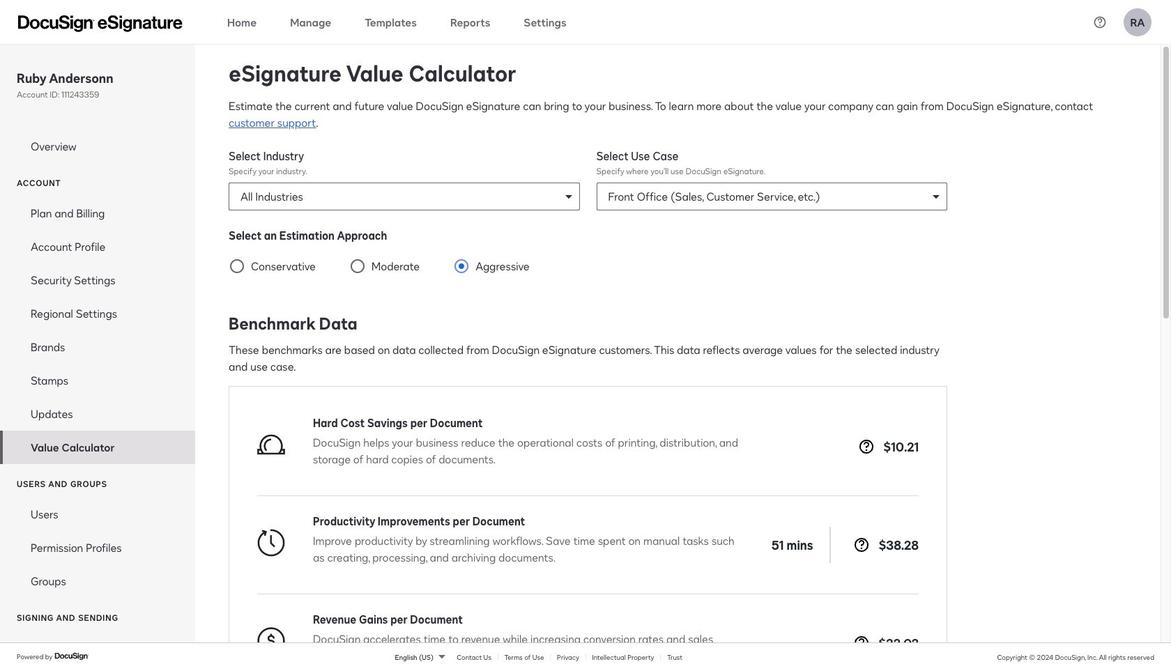Task type: locate. For each thing, give the bounding box(es) containing it.
docusign admin image
[[18, 15, 183, 32]]

hard cost savings per document image
[[257, 431, 285, 459]]

revenue gains per document image
[[257, 628, 285, 656]]

docusign image
[[54, 652, 89, 663]]



Task type: describe. For each thing, give the bounding box(es) containing it.
users and groups element
[[0, 498, 195, 598]]

productivity improvements per document image
[[257, 529, 285, 557]]

account element
[[0, 197, 195, 465]]



Task type: vqa. For each thing, say whether or not it's contained in the screenshot.
Your uploaded profile image
no



